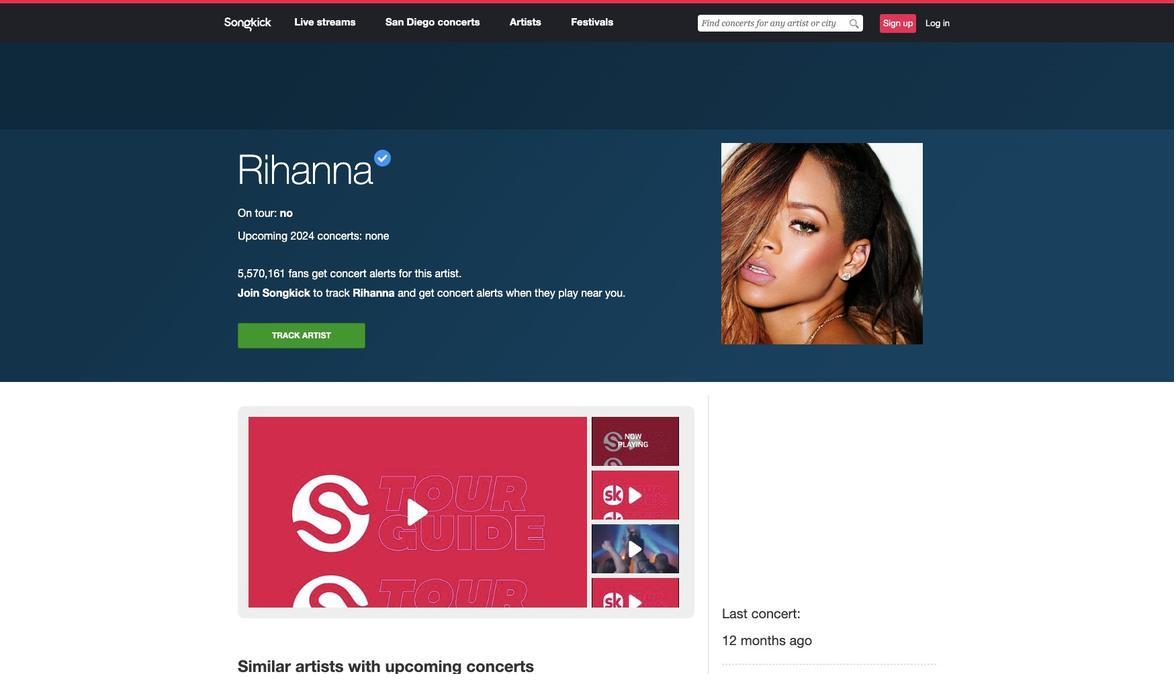 Task type: describe. For each thing, give the bounding box(es) containing it.
2024
[[291, 230, 315, 242]]

0 horizontal spatial get
[[312, 267, 327, 279]]

track artist button
[[238, 323, 365, 349]]

tour:
[[255, 207, 277, 219]]

they
[[535, 287, 555, 299]]

play
[[558, 287, 578, 299]]

5,570,161
[[238, 267, 286, 279]]

1 horizontal spatial get
[[419, 287, 434, 299]]

concert:
[[752, 606, 801, 621]]

on tour: no
[[238, 206, 293, 219]]

none
[[365, 230, 389, 242]]

Find concerts for any artist or city search field
[[698, 15, 864, 32]]

last
[[722, 606, 748, 621]]

sign
[[883, 18, 901, 28]]

upcoming 2024 concerts: none
[[238, 230, 389, 242]]

to
[[313, 287, 323, 299]]

artists link
[[510, 16, 541, 28]]

12
[[722, 633, 737, 648]]

streams
[[317, 16, 356, 28]]

log in link
[[926, 17, 950, 30]]

ago
[[790, 633, 812, 648]]

san diego concerts link
[[386, 16, 480, 28]]

concerts:
[[317, 230, 362, 242]]

track
[[326, 287, 350, 299]]

near
[[581, 287, 602, 299]]

1 vertical spatial concert
[[437, 287, 474, 299]]

upcoming
[[238, 230, 288, 242]]

up
[[903, 18, 913, 28]]

months
[[741, 633, 786, 648]]

rihanna live. image
[[722, 143, 923, 345]]

songkick
[[263, 286, 310, 299]]

last concert:
[[722, 606, 801, 621]]

artist
[[302, 331, 331, 341]]



Task type: locate. For each thing, give the bounding box(es) containing it.
diego
[[407, 16, 435, 28]]

rihanna up no
[[238, 145, 373, 193]]

0 horizontal spatial alerts
[[370, 267, 396, 279]]

rihanna
[[238, 145, 373, 193], [353, 286, 395, 299]]

0 vertical spatial get
[[312, 267, 327, 279]]

alerts left for at the left top of the page
[[370, 267, 396, 279]]

track artist
[[272, 331, 331, 341]]

get up to
[[312, 267, 327, 279]]

sign up link
[[880, 14, 917, 33]]

1 horizontal spatial concert
[[437, 287, 474, 299]]

live streams link
[[295, 16, 356, 28]]

sign up
[[883, 18, 913, 28]]

alerts
[[370, 267, 396, 279], [477, 287, 503, 299]]

rihanna inside 5,570,161 fans get concert alerts for this artist. join songkick to track rihanna and get concert alerts when they play near you.
[[353, 286, 395, 299]]

no
[[280, 206, 293, 219]]

join
[[238, 286, 260, 299]]

you.
[[605, 287, 626, 299]]

concert
[[330, 267, 367, 279], [437, 287, 474, 299]]

1 vertical spatial rihanna
[[353, 286, 395, 299]]

festivals link
[[571, 16, 614, 28]]

1 horizontal spatial alerts
[[477, 287, 503, 299]]

alerts left 'when'
[[477, 287, 503, 299]]

festivals
[[571, 16, 614, 28]]

for
[[399, 267, 412, 279]]

this
[[415, 267, 432, 279]]

get right and
[[419, 287, 434, 299]]

search image
[[850, 19, 860, 29]]

in
[[943, 18, 950, 28]]

0 vertical spatial alerts
[[370, 267, 396, 279]]

5,570,161 fans get concert alerts for this artist. join songkick to track rihanna and get concert alerts when they play near you.
[[238, 267, 626, 299]]

12 months ago
[[722, 633, 812, 648]]

get
[[312, 267, 327, 279], [419, 287, 434, 299]]

0 vertical spatial concert
[[330, 267, 367, 279]]

live
[[295, 16, 314, 28]]

track
[[272, 331, 300, 341]]

join songkick link
[[238, 286, 310, 299]]

concert up track
[[330, 267, 367, 279]]

artists
[[510, 16, 541, 28]]

concert down artist.
[[437, 287, 474, 299]]

on
[[238, 207, 252, 219]]

fans
[[289, 267, 309, 279]]

san diego concerts
[[386, 16, 480, 28]]

0 vertical spatial rihanna
[[238, 145, 373, 193]]

log
[[926, 18, 941, 28]]

san
[[386, 16, 404, 28]]

live streams
[[295, 16, 356, 28]]

when
[[506, 287, 532, 299]]

0 horizontal spatial concert
[[330, 267, 367, 279]]

1 vertical spatial get
[[419, 287, 434, 299]]

artist.
[[435, 267, 462, 279]]

and
[[398, 287, 416, 299]]

rihanna left and
[[353, 286, 395, 299]]

log in
[[926, 18, 950, 28]]

concerts
[[438, 16, 480, 28]]

1 vertical spatial alerts
[[477, 287, 503, 299]]



Task type: vqa. For each thing, say whether or not it's contained in the screenshot.
fans
yes



